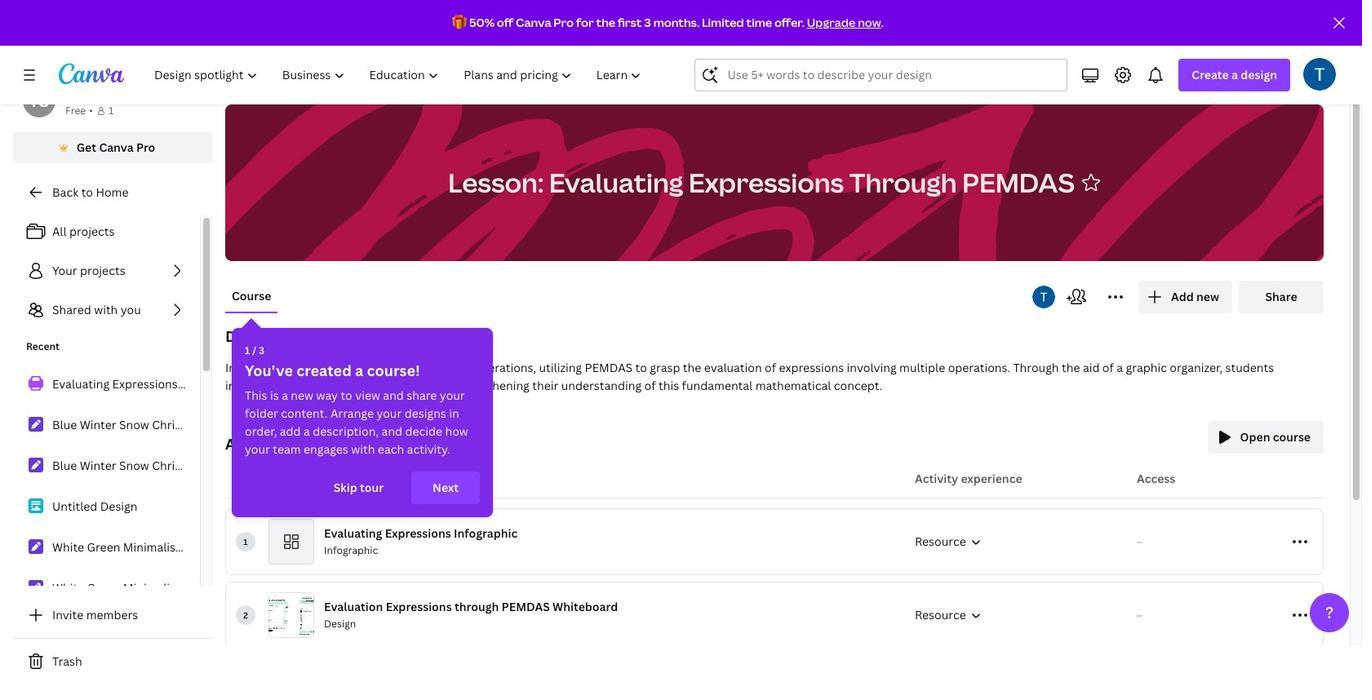 Task type: vqa. For each thing, say whether or not it's contained in the screenshot.
'Studio'
no



Task type: describe. For each thing, give the bounding box(es) containing it.
course!
[[367, 361, 420, 380]]

through inside button
[[849, 164, 957, 200]]

content.
[[281, 406, 328, 421]]

evaluating inside button
[[549, 164, 683, 200]]

evaluating for evaluating expressions infographic infographic
[[324, 526, 382, 541]]

whiteboard
[[553, 599, 618, 614]]

engages
[[304, 441, 348, 457]]

involving
[[847, 360, 897, 375]]

your
[[52, 263, 77, 278]]

view
[[355, 388, 380, 403]]

lesson: for lesson: evaluating expressions through pemdas link
[[547, 83, 589, 99]]

evaluating for evaluating expressions through pemdas
[[297, 83, 354, 99]]

mathematical
[[755, 378, 831, 393]]

3 inside 1 / 3 you've created a course! this is a new way to view and share your folder content. arrange your designs in order, add a description, and decide how your team engages with each activity.
[[259, 344, 264, 357]]

trash
[[52, 654, 82, 669]]

1 winter from the top
[[80, 417, 116, 433]]

2 blue winter snow christmas menu from the top
[[52, 458, 242, 473]]

through
[[454, 599, 499, 614]]

strengthening
[[453, 378, 529, 393]]

time
[[746, 15, 772, 30]]

design inside list
[[100, 499, 138, 514]]

tour
[[360, 480, 384, 495]]

is
[[270, 388, 279, 403]]

trash link
[[13, 646, 212, 678]]

members
[[86, 607, 138, 623]]

activity.
[[407, 441, 450, 457]]

each
[[378, 441, 404, 457]]

with inside list
[[94, 302, 118, 317]]

snow for second blue winter snow christmas menu link from the top of the list containing evaluating expressions infographic
[[119, 458, 149, 473]]

home
[[96, 184, 129, 200]]

Search search field
[[727, 60, 1035, 91]]

free
[[65, 104, 86, 118]]

expressions for evaluating expressions through pemdas
[[357, 83, 422, 99]]

practice
[[309, 378, 354, 393]]

evaluating for evaluating expressions infographic
[[52, 376, 110, 392]]

evaluation
[[704, 360, 762, 375]]

concept.
[[834, 378, 883, 393]]

lesson: for lesson: evaluating expressions through pemdas button
[[448, 164, 544, 200]]

0 horizontal spatial this
[[239, 360, 259, 375]]

multiple
[[899, 360, 945, 375]]

1 blue winter snow christmas menu link from the top
[[13, 408, 242, 442]]

add new button
[[1138, 281, 1232, 313]]

invite members button
[[13, 599, 212, 632]]

list containing evaluating expressions infographic
[[13, 367, 243, 606]]

lesson: evaluating expressions through pemdas link
[[547, 82, 816, 100]]

evaluating expressions through pemdas
[[297, 83, 521, 99]]

0 vertical spatial 3
[[644, 15, 651, 30]]

share button
[[1239, 281, 1324, 313]]

create a design button
[[1179, 59, 1290, 91]]

evaluating expressions through pemdas link
[[297, 82, 521, 100]]

now
[[858, 15, 881, 30]]

design inside evaluation expressions through pemdas whiteboard design
[[324, 617, 356, 631]]

2 blue from the top
[[52, 458, 77, 473]]

first
[[618, 15, 642, 30]]

evaluation
[[324, 599, 383, 614]]

1 students from the left
[[303, 360, 352, 375]]

projects for your projects
[[80, 263, 125, 278]]

1 blue from the top
[[52, 417, 77, 433]]

tara
[[65, 86, 89, 101]]

new inside 1 / 3 you've created a course! this is a new way to view and share your folder content. arrange your designs in order, add a description, and decide how your team engages with each activity.
[[291, 388, 313, 403]]

to for course!
[[341, 388, 352, 403]]

in this lesson, students dive into the order of operations, utilizing pemdas to grasp the evaluation of expressions involving multiple operations. through the aid of a graphic organizer, students independently practice problem-solving, strengthening their understanding of this fundamental mathematical concept. button
[[225, 359, 1324, 395]]

tara schultz's team element
[[23, 85, 55, 118]]

add
[[280, 424, 301, 439]]

infographic for evaluating expressions infographic
[[180, 376, 243, 392]]

1 horizontal spatial canva
[[516, 15, 551, 30]]

0 horizontal spatial your
[[245, 441, 270, 457]]

skip tour
[[334, 480, 384, 495]]

independently
[[225, 378, 306, 393]]

add new
[[1171, 289, 1219, 304]]

description
[[225, 326, 309, 346]]

invite
[[52, 607, 83, 623]]

their
[[532, 378, 558, 393]]

course
[[1273, 429, 1311, 445]]

recent
[[26, 339, 60, 353]]

shared with you link
[[13, 294, 200, 326]]

experience
[[961, 471, 1022, 486]]

problem-
[[357, 378, 408, 393]]

2 students from the left
[[1225, 360, 1274, 375]]

0 vertical spatial team
[[144, 86, 173, 101]]

share
[[1265, 289, 1297, 304]]

offer.
[[774, 15, 804, 30]]

through inside in this lesson, students dive into the order of operations, utilizing pemdas to grasp the evaluation of expressions involving multiple operations. through the aid of a graphic organizer, students independently practice problem-solving, strengthening their understanding of this fundamental mathematical concept.
[[1013, 360, 1059, 375]]

into
[[381, 360, 403, 375]]

list containing all projects
[[13, 215, 200, 326]]

share
[[407, 388, 437, 403]]

the right grasp
[[683, 360, 701, 375]]

get canva pro button
[[13, 132, 212, 163]]

canva inside button
[[99, 140, 134, 155]]

skip
[[334, 480, 357, 495]]

you've
[[245, 361, 293, 380]]

50%
[[469, 15, 494, 30]]

2 vertical spatial infographic
[[324, 543, 378, 557]]

schultz's
[[92, 86, 142, 101]]

a right "add"
[[304, 424, 310, 439]]

invite members
[[52, 607, 138, 623]]

projects
[[225, 83, 270, 99]]

get
[[76, 140, 96, 155]]

2 christmas from the top
[[152, 458, 208, 473]]

evaluating expressions infographic infographic
[[324, 526, 518, 557]]

order,
[[245, 424, 277, 439]]

design
[[1241, 67, 1277, 82]]

infographic for evaluating expressions infographic infographic
[[454, 526, 518, 541]]

/
[[252, 344, 256, 357]]

how
[[445, 424, 468, 439]]

.
[[881, 15, 884, 30]]

tara schultz's team image
[[23, 85, 55, 118]]

get canva pro
[[76, 140, 155, 155]]

all projects
[[52, 224, 115, 239]]

expressions for evaluating expressions infographic
[[112, 376, 178, 392]]

top level navigation element
[[144, 59, 656, 91]]

lesson: evaluating expressions through pemdas for lesson: evaluating expressions through pemdas link
[[547, 83, 816, 99]]

1 inside 1 / 3 you've created a course! this is a new way to view and share your folder content. arrange your designs in order, add a description, and decide how your team engages with each activity.
[[245, 344, 250, 357]]

create a design
[[1192, 67, 1277, 82]]

open course button
[[1207, 421, 1324, 454]]

pemdas inside in this lesson, students dive into the order of operations, utilizing pemdas to grasp the evaluation of expressions involving multiple operations. through the aid of a graphic organizer, students independently practice problem-solving, strengthening their understanding of this fundamental mathematical concept.
[[585, 360, 633, 375]]



Task type: locate. For each thing, give the bounding box(es) containing it.
2 horizontal spatial infographic
[[454, 526, 518, 541]]

2 horizontal spatial your
[[440, 388, 465, 403]]

design right the untitled
[[100, 499, 138, 514]]

snow for first blue winter snow christmas menu link from the top
[[119, 417, 149, 433]]

row containing evaluating expressions infographic
[[226, 509, 1323, 575]]

blue down evaluating expressions infographic "link" on the left
[[52, 417, 77, 433]]

resource button for evaluation expressions through pemdas whiteboard
[[912, 603, 1130, 624]]

untitled design link
[[13, 490, 200, 524]]

winter
[[80, 417, 116, 433], [80, 458, 116, 473]]

0 horizontal spatial students
[[303, 360, 352, 375]]

lesson: evaluating expressions through pemdas for lesson: evaluating expressions through pemdas button
[[448, 164, 1075, 200]]

1 horizontal spatial with
[[351, 441, 375, 457]]

1 resource from the top
[[915, 534, 966, 549]]

projects right all
[[69, 224, 115, 239]]

resource button for evaluating expressions infographic
[[912, 530, 1130, 551]]

the right for
[[596, 15, 615, 30]]

1 christmas from the top
[[152, 417, 208, 433]]

back to home link
[[13, 176, 212, 209]]

1 vertical spatial your
[[377, 406, 402, 421]]

snow down evaluating expressions infographic "link" on the left
[[119, 417, 149, 433]]

resource button
[[912, 530, 1130, 551], [912, 603, 1130, 624]]

a right is
[[282, 388, 288, 403]]

0 vertical spatial lesson: evaluating expressions through pemdas
[[547, 83, 816, 99]]

designs
[[404, 406, 446, 421]]

0 vertical spatial menu
[[211, 417, 242, 433]]

team right schultz's
[[144, 86, 173, 101]]

1 vertical spatial with
[[351, 441, 375, 457]]

1 horizontal spatial new
[[1196, 289, 1219, 304]]

expressions for evaluating expressions infographic infographic
[[385, 526, 451, 541]]

0 vertical spatial winter
[[80, 417, 116, 433]]

canva right off
[[516, 15, 551, 30]]

1 vertical spatial team
[[273, 441, 301, 457]]

this down grasp
[[659, 378, 679, 393]]

1 vertical spatial design
[[324, 617, 356, 631]]

1 blue winter snow christmas menu from the top
[[52, 417, 242, 433]]

all
[[52, 224, 67, 239]]

evaluating inside "link"
[[52, 376, 110, 392]]

1 vertical spatial blue winter snow christmas menu
[[52, 458, 242, 473]]

🎁
[[452, 15, 467, 30]]

2 vertical spatial your
[[245, 441, 270, 457]]

1 horizontal spatial to
[[341, 388, 352, 403]]

0 vertical spatial row
[[226, 509, 1323, 575]]

0 vertical spatial infographic
[[180, 376, 243, 392]]

-- for evaluating expressions infographic
[[1137, 538, 1142, 546]]

2 resource button from the top
[[912, 603, 1130, 624]]

1 vertical spatial 3
[[259, 344, 264, 357]]

and up each
[[382, 424, 402, 439]]

through
[[425, 83, 471, 99], [720, 83, 766, 99], [849, 164, 957, 200], [1013, 360, 1059, 375]]

2 vertical spatial to
[[341, 388, 352, 403]]

your down view
[[377, 406, 402, 421]]

1 vertical spatial list
[[13, 367, 243, 606]]

a inside dropdown button
[[1231, 67, 1238, 82]]

0 vertical spatial with
[[94, 302, 118, 317]]

1 vertical spatial christmas
[[152, 458, 208, 473]]

blue winter snow christmas menu down evaluating expressions infographic
[[52, 417, 242, 433]]

resource for evaluating expressions infographic
[[915, 534, 966, 549]]

pemdas inside button
[[962, 164, 1075, 200]]

menu
[[211, 417, 242, 433], [211, 458, 242, 473]]

pro up back to home link
[[136, 140, 155, 155]]

the
[[596, 15, 615, 30], [405, 360, 424, 375], [683, 360, 701, 375], [1062, 360, 1080, 375]]

to for the
[[635, 360, 647, 375]]

2 menu from the top
[[211, 458, 242, 473]]

a
[[1231, 67, 1238, 82], [1117, 360, 1123, 375], [355, 361, 363, 380], [282, 388, 288, 403], [304, 424, 310, 439]]

expressions inside button
[[689, 164, 844, 200]]

pro left for
[[554, 15, 574, 30]]

lesson: inside lesson: evaluating expressions through pemdas link
[[547, 83, 589, 99]]

of up mathematical
[[765, 360, 776, 375]]

a left the graphic
[[1117, 360, 1123, 375]]

this
[[239, 360, 259, 375], [659, 378, 679, 393]]

2 snow from the top
[[119, 458, 149, 473]]

0 vertical spatial --
[[1137, 538, 1142, 546]]

team down "add"
[[273, 441, 301, 457]]

0 horizontal spatial design
[[100, 499, 138, 514]]

1 down schultz's
[[108, 104, 114, 118]]

create
[[1192, 67, 1229, 82]]

1 horizontal spatial students
[[1225, 360, 1274, 375]]

1 horizontal spatial team
[[273, 441, 301, 457]]

snow up untitled design link
[[119, 458, 149, 473]]

christmas
[[152, 417, 208, 433], [152, 458, 208, 473]]

with inside 1 / 3 you've created a course! this is a new way to view and share your folder content. arrange your designs in order, add a description, and decide how your team engages with each activity.
[[351, 441, 375, 457]]

limited
[[702, 15, 744, 30]]

tara schultz image
[[1303, 58, 1336, 91]]

1 horizontal spatial this
[[659, 378, 679, 393]]

to inside 1 / 3 you've created a course! this is a new way to view and share your folder content. arrange your designs in order, add a description, and decide how your team engages with each activity.
[[341, 388, 352, 403]]

for
[[576, 15, 594, 30]]

infographic down next button
[[454, 526, 518, 541]]

2 blue winter snow christmas menu link from the top
[[13, 449, 242, 483]]

0 vertical spatial and
[[383, 388, 404, 403]]

1 / 3 you've created a course! this is a new way to view and share your folder content. arrange your designs in order, add a description, and decide how your team engages with each activity.
[[245, 344, 468, 457]]

evaluating
[[297, 83, 354, 99], [592, 83, 649, 99], [549, 164, 683, 200], [52, 376, 110, 392], [324, 526, 382, 541]]

1 horizontal spatial lesson:
[[547, 83, 589, 99]]

course
[[232, 288, 271, 304]]

and down course!
[[383, 388, 404, 403]]

pro inside button
[[136, 140, 155, 155]]

row containing evaluation expressions through pemdas whiteboard
[[226, 583, 1323, 648]]

new up content.
[[291, 388, 313, 403]]

1 vertical spatial infographic
[[454, 526, 518, 541]]

0 vertical spatial this
[[239, 360, 259, 375]]

to
[[81, 184, 93, 200], [635, 360, 647, 375], [341, 388, 352, 403]]

2 list from the top
[[13, 367, 243, 606]]

next
[[433, 480, 459, 495]]

this
[[245, 388, 267, 403]]

new right add
[[1196, 289, 1219, 304]]

upgrade
[[807, 15, 855, 30]]

lesson: evaluating expressions through pemdas button
[[440, 157, 1083, 209]]

order
[[426, 360, 457, 375]]

to up "arrange"
[[341, 388, 352, 403]]

in
[[449, 406, 459, 421]]

1 vertical spatial 1
[[245, 344, 250, 357]]

3 right '/'
[[259, 344, 264, 357]]

design down evaluation
[[324, 617, 356, 631]]

0 vertical spatial blue winter snow christmas menu link
[[13, 408, 242, 442]]

activity
[[915, 471, 958, 486]]

a left design at right
[[1231, 67, 1238, 82]]

row
[[226, 509, 1323, 575], [226, 583, 1323, 648]]

0 horizontal spatial infographic
[[180, 376, 243, 392]]

upgrade now button
[[807, 15, 881, 30]]

0 horizontal spatial canva
[[99, 140, 134, 155]]

projects for all projects
[[69, 224, 115, 239]]

a inside in this lesson, students dive into the order of operations, utilizing pemdas to grasp the evaluation of expressions involving multiple operations. through the aid of a graphic organizer, students independently practice problem-solving, strengthening their understanding of this fundamental mathematical concept.
[[1117, 360, 1123, 375]]

back
[[52, 184, 79, 200]]

your up in
[[440, 388, 465, 403]]

winter up 'untitled design'
[[80, 458, 116, 473]]

infographic
[[180, 376, 243, 392], [454, 526, 518, 541], [324, 543, 378, 557]]

1 vertical spatial row
[[226, 583, 1323, 648]]

1 vertical spatial --
[[1137, 611, 1142, 619]]

winter down evaluating expressions infographic "link" on the left
[[80, 417, 116, 433]]

0 vertical spatial 1
[[108, 104, 114, 118]]

of right order
[[460, 360, 471, 375]]

next button
[[411, 472, 480, 504]]

to inside in this lesson, students dive into the order of operations, utilizing pemdas to grasp the evaluation of expressions involving multiple operations. through the aid of a graphic organizer, students independently practice problem-solving, strengthening their understanding of this fundamental mathematical concept.
[[635, 360, 647, 375]]

add
[[1171, 289, 1194, 304]]

projects right your
[[80, 263, 125, 278]]

1 horizontal spatial infographic
[[324, 543, 378, 557]]

blue up the untitled
[[52, 458, 77, 473]]

0 vertical spatial new
[[1196, 289, 1219, 304]]

1 vertical spatial winter
[[80, 458, 116, 473]]

0 horizontal spatial new
[[291, 388, 313, 403]]

the right into
[[405, 360, 424, 375]]

infographic up evaluation
[[324, 543, 378, 557]]

team inside 1 / 3 you've created a course! this is a new way to view and share your folder content. arrange your designs in order, add a description, and decide how your team engages with each activity.
[[273, 441, 301, 457]]

expressions inside evaluation expressions through pemdas whiteboard design
[[386, 599, 452, 614]]

1 resource button from the top
[[912, 530, 1130, 551]]

0 vertical spatial resource button
[[912, 530, 1130, 551]]

2 row from the top
[[226, 583, 1323, 648]]

skip tour button
[[312, 472, 405, 504]]

design
[[100, 499, 138, 514], [324, 617, 356, 631]]

expressions inside evaluating expressions infographic infographic
[[385, 526, 451, 541]]

infographic down the in on the left of the page
[[180, 376, 243, 392]]

0 vertical spatial pro
[[554, 15, 574, 30]]

1 up 2
[[243, 536, 248, 548]]

1 horizontal spatial 3
[[644, 15, 651, 30]]

utilizing
[[539, 360, 582, 375]]

0 vertical spatial lesson:
[[547, 83, 589, 99]]

1 snow from the top
[[119, 417, 149, 433]]

2 resource from the top
[[915, 607, 966, 623]]

1 left '/'
[[245, 344, 250, 357]]

1 list from the top
[[13, 215, 200, 326]]

None search field
[[695, 59, 1068, 91]]

in this lesson, students dive into the order of operations, utilizing pemdas to grasp the evaluation of expressions involving multiple operations. through the aid of a graphic organizer, students independently practice problem-solving, strengthening their understanding of this fundamental mathematical concept.
[[225, 360, 1277, 393]]

resource
[[915, 534, 966, 549], [915, 607, 966, 623]]

0 horizontal spatial to
[[81, 184, 93, 200]]

0 vertical spatial to
[[81, 184, 93, 200]]

2 vertical spatial 1
[[243, 536, 248, 548]]

2 winter from the top
[[80, 458, 116, 473]]

0 horizontal spatial with
[[94, 302, 118, 317]]

all projects link
[[13, 215, 200, 248]]

open course
[[1240, 429, 1311, 445]]

3 right first
[[644, 15, 651, 30]]

lesson: evaluating expressions through pemdas
[[547, 83, 816, 99], [448, 164, 1075, 200]]

course button
[[225, 281, 278, 312]]

1 -- from the top
[[1137, 538, 1142, 546]]

dive
[[355, 360, 378, 375]]

off
[[497, 15, 513, 30]]

blue winter snow christmas menu link down evaluating expressions infographic "link" on the left
[[13, 408, 242, 442]]

1 horizontal spatial pro
[[554, 15, 574, 30]]

decide
[[405, 424, 442, 439]]

0 vertical spatial christmas
[[152, 417, 208, 433]]

expressions for evaluation expressions through pemdas whiteboard design
[[386, 599, 452, 614]]

blue winter snow christmas menu link
[[13, 408, 242, 442], [13, 449, 242, 483]]

infographic inside "link"
[[180, 376, 243, 392]]

way
[[316, 388, 338, 403]]

untitled design
[[52, 499, 138, 514]]

students right organizer,
[[1225, 360, 1274, 375]]

1 vertical spatial to
[[635, 360, 647, 375]]

0 vertical spatial blue
[[52, 417, 77, 433]]

your projects
[[52, 263, 125, 278]]

your down order,
[[245, 441, 270, 457]]

the left aid
[[1062, 360, 1080, 375]]

of down grasp
[[644, 378, 656, 393]]

1 vertical spatial projects
[[80, 263, 125, 278]]

0 vertical spatial resource
[[915, 534, 966, 549]]

projects link
[[225, 82, 270, 100]]

arrange
[[330, 406, 374, 421]]

you
[[121, 302, 141, 317]]

canva right get
[[99, 140, 134, 155]]

created
[[296, 361, 352, 380]]

with left you
[[94, 302, 118, 317]]

-- for evaluation expressions through pemdas whiteboard
[[1137, 611, 1142, 619]]

1 horizontal spatial design
[[324, 617, 356, 631]]

a up view
[[355, 361, 363, 380]]

resource for evaluation expressions through pemdas whiteboard
[[915, 607, 966, 623]]

pemdas
[[473, 83, 521, 99], [769, 83, 816, 99], [962, 164, 1075, 200], [585, 360, 633, 375], [502, 599, 550, 614]]

•
[[89, 104, 93, 118]]

🎁 50% off canva pro for the first 3 months. limited time offer. upgrade now .
[[452, 15, 884, 30]]

untitled
[[52, 499, 97, 514]]

canva
[[516, 15, 551, 30], [99, 140, 134, 155]]

graphic
[[1126, 360, 1167, 375]]

0 horizontal spatial team
[[144, 86, 173, 101]]

list
[[13, 215, 200, 326], [13, 367, 243, 606]]

your projects link
[[13, 255, 200, 287]]

to right back
[[81, 184, 93, 200]]

expressions
[[357, 83, 422, 99], [652, 83, 717, 99], [689, 164, 844, 200], [112, 376, 178, 392], [385, 526, 451, 541], [386, 599, 452, 614]]

1 vertical spatial lesson: evaluating expressions through pemdas
[[448, 164, 1075, 200]]

1 menu from the top
[[211, 417, 242, 433]]

lesson,
[[262, 360, 300, 375]]

aid
[[1083, 360, 1100, 375]]

pemdas inside evaluation expressions through pemdas whiteboard design
[[502, 599, 550, 614]]

0 vertical spatial your
[[440, 388, 465, 403]]

students
[[303, 360, 352, 375], [1225, 360, 1274, 375]]

-
[[1137, 538, 1139, 546], [1139, 538, 1142, 546], [1137, 611, 1139, 619], [1139, 611, 1142, 619]]

understanding
[[561, 378, 642, 393]]

expressions inside "link"
[[112, 376, 178, 392]]

1 vertical spatial blue winter snow christmas menu link
[[13, 449, 242, 483]]

1 vertical spatial resource
[[915, 607, 966, 623]]

1 vertical spatial snow
[[119, 458, 149, 473]]

menu for first blue winter snow christmas menu link from the top
[[211, 417, 242, 433]]

0 horizontal spatial lesson:
[[448, 164, 544, 200]]

to left grasp
[[635, 360, 647, 375]]

operations.
[[948, 360, 1010, 375]]

fundamental
[[682, 378, 753, 393]]

with down description,
[[351, 441, 375, 457]]

1
[[108, 104, 114, 118], [245, 344, 250, 357], [243, 536, 248, 548]]

description,
[[313, 424, 379, 439]]

menu left order,
[[211, 417, 242, 433]]

1 vertical spatial blue
[[52, 458, 77, 473]]

lesson: inside lesson: evaluating expressions through pemdas button
[[448, 164, 544, 200]]

2 horizontal spatial to
[[635, 360, 647, 375]]

2 -- from the top
[[1137, 611, 1142, 619]]

1 row from the top
[[226, 509, 1323, 575]]

1 vertical spatial and
[[382, 424, 402, 439]]

0 horizontal spatial pro
[[136, 140, 155, 155]]

0 vertical spatial blue winter snow christmas menu
[[52, 417, 242, 433]]

students up practice
[[303, 360, 352, 375]]

1 vertical spatial new
[[291, 388, 313, 403]]

solving,
[[408, 378, 450, 393]]

menu for second blue winter snow christmas menu link from the top of the list containing evaluating expressions infographic
[[211, 458, 242, 473]]

this down '/'
[[239, 360, 259, 375]]

1 vertical spatial canva
[[99, 140, 134, 155]]

evaluating expressions infographic link
[[13, 367, 243, 402]]

menu down 'activities' at the bottom of the page
[[211, 458, 242, 473]]

of right aid
[[1102, 360, 1114, 375]]

2
[[243, 610, 248, 621]]

evaluating inside evaluating expressions infographic infographic
[[324, 526, 382, 541]]

lesson: evaluating expressions through pemdas inside button
[[448, 164, 1075, 200]]

blue winter snow christmas menu up untitled design link
[[52, 458, 242, 473]]

expressions
[[779, 360, 844, 375]]

0 vertical spatial projects
[[69, 224, 115, 239]]

1 vertical spatial menu
[[211, 458, 242, 473]]

0 vertical spatial canva
[[516, 15, 551, 30]]

0 horizontal spatial 3
[[259, 344, 264, 357]]

0 vertical spatial design
[[100, 499, 138, 514]]

1 vertical spatial resource button
[[912, 603, 1130, 624]]

1 horizontal spatial your
[[377, 406, 402, 421]]

1 vertical spatial this
[[659, 378, 679, 393]]

free •
[[65, 104, 93, 118]]

new inside "add new" dropdown button
[[1196, 289, 1219, 304]]

blue winter snow christmas menu link up untitled design link
[[13, 449, 242, 483]]

1 vertical spatial pro
[[136, 140, 155, 155]]

1 vertical spatial lesson:
[[448, 164, 544, 200]]

0 vertical spatial list
[[13, 215, 200, 326]]

0 vertical spatial snow
[[119, 417, 149, 433]]



